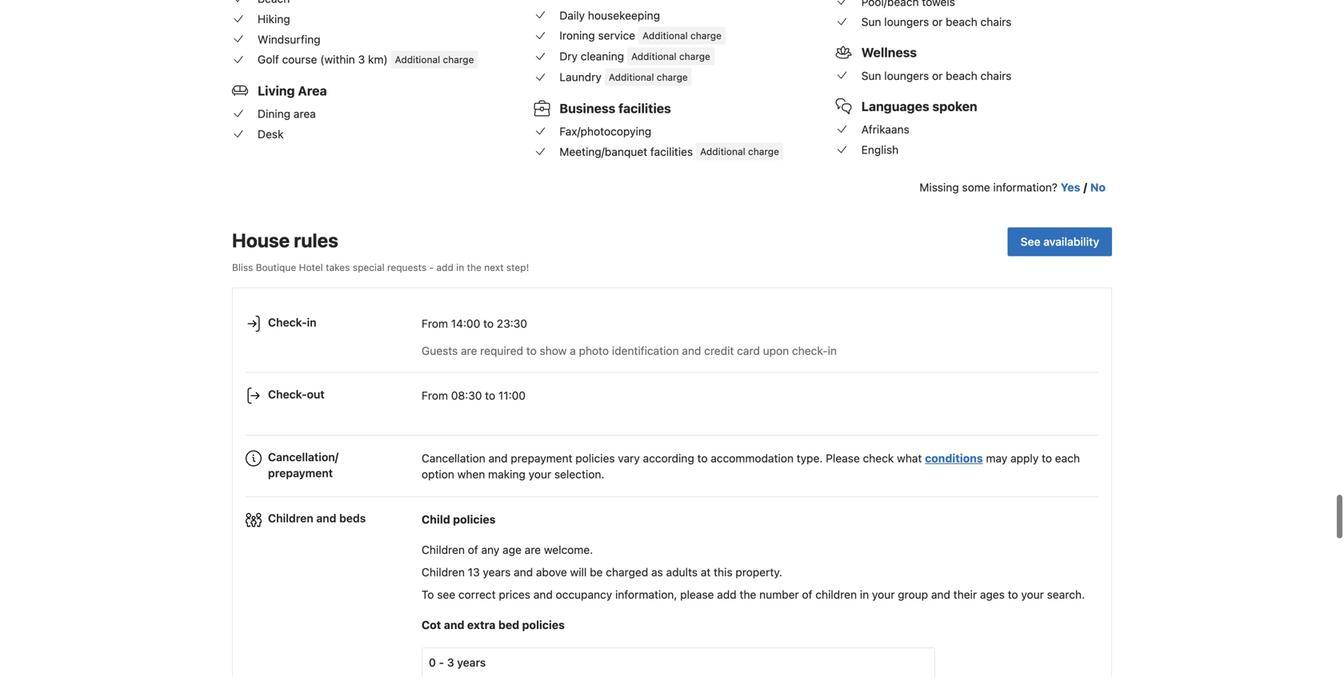 Task type: locate. For each thing, give the bounding box(es) containing it.
prepayment up making
[[511, 452, 573, 465]]

children for children 13 years and above will be charged as adults at this property.
[[422, 566, 465, 580]]

occupancy
[[556, 589, 613, 602]]

loungers up wellness
[[885, 15, 929, 28]]

additional
[[643, 30, 688, 41], [632, 51, 677, 62], [395, 54, 440, 65], [609, 71, 654, 83], [700, 146, 746, 157]]

loungers down wellness
[[885, 69, 929, 82]]

0 vertical spatial policies
[[576, 452, 615, 465]]

card
[[737, 344, 760, 358]]

facilities down laundry additional charge
[[619, 101, 671, 116]]

no button
[[1091, 180, 1106, 196]]

please
[[826, 452, 860, 465]]

daily housekeeping
[[560, 9, 660, 22]]

2 vertical spatial children
[[422, 566, 465, 580]]

children up see
[[422, 566, 465, 580]]

to left the each
[[1042, 452, 1053, 465]]

1 vertical spatial facilities
[[651, 145, 693, 158]]

house
[[232, 229, 290, 252]]

property.
[[736, 566, 783, 580]]

1 vertical spatial the
[[740, 589, 757, 602]]

0 vertical spatial the
[[467, 262, 482, 273]]

charge inside dry cleaning additional charge
[[679, 51, 711, 62]]

beach
[[946, 15, 978, 28], [946, 69, 978, 82]]

1 chairs from the top
[[981, 15, 1012, 28]]

area
[[298, 83, 327, 98]]

missing
[[920, 181, 959, 194]]

14:00
[[451, 317, 481, 330]]

apply
[[1011, 452, 1039, 465]]

0 horizontal spatial the
[[467, 262, 482, 273]]

0 vertical spatial 3
[[358, 53, 365, 66]]

special
[[353, 262, 385, 273]]

ironing service additional charge
[[560, 29, 722, 42]]

sun loungers or beach chairs up wellness
[[862, 15, 1012, 28]]

additional inside laundry additional charge
[[609, 71, 654, 83]]

1 horizontal spatial prepayment
[[511, 452, 573, 465]]

ages
[[980, 589, 1005, 602]]

are right age
[[525, 544, 541, 557]]

0 horizontal spatial are
[[461, 344, 477, 358]]

to left 11:00
[[485, 389, 496, 403]]

information,
[[616, 589, 677, 602]]

additional inside dry cleaning additional charge
[[632, 51, 677, 62]]

your right making
[[529, 468, 552, 481]]

check- down boutique
[[268, 316, 307, 329]]

your left search.
[[1022, 589, 1044, 602]]

1 vertical spatial policies
[[453, 514, 496, 527]]

the down property.
[[740, 589, 757, 602]]

cancellation/ prepayment
[[268, 451, 339, 480]]

sun up wellness
[[862, 15, 882, 28]]

13
[[468, 566, 480, 580]]

business
[[560, 101, 616, 116]]

1 vertical spatial add
[[717, 589, 737, 602]]

group
[[898, 589, 929, 602]]

0
[[429, 657, 436, 670]]

facilities right meeting/banquet
[[651, 145, 693, 158]]

extra
[[467, 619, 496, 632]]

business facilities
[[560, 101, 671, 116]]

from left 08:30
[[422, 389, 448, 403]]

from for from 14:00 to 23:30
[[422, 317, 448, 330]]

dining
[[258, 107, 291, 121]]

to
[[422, 589, 434, 602]]

policies up any
[[453, 514, 496, 527]]

0 vertical spatial children
[[268, 512, 314, 526]]

1 vertical spatial sun loungers or beach chairs
[[862, 69, 1012, 82]]

takes
[[326, 262, 350, 273]]

add
[[437, 262, 454, 273], [717, 589, 737, 602]]

facilities for meeting/banquet
[[651, 145, 693, 158]]

prepayment inside cancellation/ prepayment
[[268, 467, 333, 480]]

charge inside meeting/banquet facilities additional charge
[[748, 146, 780, 157]]

check- for in
[[268, 316, 307, 329]]

sun down wellness
[[862, 69, 882, 82]]

chairs
[[981, 15, 1012, 28], [981, 69, 1012, 82]]

and up prices
[[514, 566, 533, 580]]

0 vertical spatial add
[[437, 262, 454, 273]]

0 vertical spatial loungers
[[885, 15, 929, 28]]

bliss boutique hotel takes special requests - add in the next step!
[[232, 262, 529, 273]]

additional inside ironing service additional charge
[[643, 30, 688, 41]]

1 from from the top
[[422, 317, 448, 330]]

2 vertical spatial policies
[[522, 619, 565, 632]]

your left group
[[872, 589, 895, 602]]

1 vertical spatial are
[[525, 544, 541, 557]]

1 vertical spatial or
[[932, 69, 943, 82]]

-
[[429, 262, 434, 273], [439, 657, 444, 670]]

0 horizontal spatial prepayment
[[268, 467, 333, 480]]

1 horizontal spatial the
[[740, 589, 757, 602]]

their
[[954, 589, 977, 602]]

area
[[294, 107, 316, 121]]

as
[[652, 566, 663, 580]]

the left "next"
[[467, 262, 482, 273]]

of left any
[[468, 544, 478, 557]]

charge inside ironing service additional charge
[[691, 30, 722, 41]]

age
[[503, 544, 522, 557]]

or
[[932, 15, 943, 28], [932, 69, 943, 82]]

3
[[358, 53, 365, 66], [447, 657, 454, 670]]

some
[[962, 181, 991, 194]]

policies right 'bed'
[[522, 619, 565, 632]]

charged
[[606, 566, 649, 580]]

check-out
[[268, 388, 325, 401]]

23:30
[[497, 317, 527, 330]]

sun loungers or beach chairs
[[862, 15, 1012, 28], [862, 69, 1012, 82]]

1 vertical spatial 3
[[447, 657, 454, 670]]

see availability
[[1021, 235, 1100, 249]]

children for children and beds
[[268, 512, 314, 526]]

0 horizontal spatial of
[[468, 544, 478, 557]]

3 right 0
[[447, 657, 454, 670]]

1 vertical spatial check-
[[268, 388, 307, 401]]

1 vertical spatial from
[[422, 389, 448, 403]]

1 vertical spatial children
[[422, 544, 465, 557]]

of right number at the bottom of the page
[[802, 589, 813, 602]]

years right 13
[[483, 566, 511, 580]]

making
[[488, 468, 526, 481]]

2 horizontal spatial policies
[[576, 452, 615, 465]]

0 horizontal spatial your
[[529, 468, 552, 481]]

prepayment down cancellation/
[[268, 467, 333, 480]]

facilities
[[619, 101, 671, 116], [651, 145, 693, 158]]

check- up cancellation/
[[268, 388, 307, 401]]

additional inside meeting/banquet facilities additional charge
[[700, 146, 746, 157]]

beds
[[339, 512, 366, 526]]

0 vertical spatial sun
[[862, 15, 882, 28]]

the for in
[[467, 262, 482, 273]]

dry
[[560, 50, 578, 63]]

loungers
[[885, 15, 929, 28], [885, 69, 929, 82]]

are down 14:00
[[461, 344, 477, 358]]

1 vertical spatial chairs
[[981, 69, 1012, 82]]

1 horizontal spatial of
[[802, 589, 813, 602]]

charge
[[691, 30, 722, 41], [679, 51, 711, 62], [443, 54, 474, 65], [657, 71, 688, 83], [748, 146, 780, 157]]

0 vertical spatial sun loungers or beach chairs
[[862, 15, 1012, 28]]

may
[[986, 452, 1008, 465]]

0 vertical spatial or
[[932, 15, 943, 28]]

and left their
[[932, 589, 951, 602]]

from for from 08:30 to 11:00
[[422, 389, 448, 403]]

afrikaans
[[862, 123, 910, 136]]

1 horizontal spatial are
[[525, 544, 541, 557]]

2 chairs from the top
[[981, 69, 1012, 82]]

- right requests
[[429, 262, 434, 273]]

may apply to each option when making your selection.
[[422, 452, 1081, 481]]

in right upon
[[828, 344, 837, 358]]

- right 0
[[439, 657, 444, 670]]

2 sun from the top
[[862, 69, 882, 82]]

1 vertical spatial beach
[[946, 69, 978, 82]]

add right requests
[[437, 262, 454, 273]]

years down extra
[[457, 657, 486, 670]]

hotel
[[299, 262, 323, 273]]

2 from from the top
[[422, 389, 448, 403]]

1 sun loungers or beach chairs from the top
[[862, 15, 1012, 28]]

and down the above
[[534, 589, 553, 602]]

1 vertical spatial sun
[[862, 69, 882, 82]]

add down 'this'
[[717, 589, 737, 602]]

show
[[540, 344, 567, 358]]

what
[[897, 452, 922, 465]]

children down child
[[422, 544, 465, 557]]

from up "guests" at the left of page
[[422, 317, 448, 330]]

cancellation/
[[268, 451, 339, 464]]

children down cancellation/ prepayment on the bottom left of page
[[268, 512, 314, 526]]

charge inside 'golf course (within 3 km) additional charge'
[[443, 54, 474, 65]]

1 horizontal spatial add
[[717, 589, 737, 602]]

in down hotel
[[307, 316, 317, 329]]

2 check- from the top
[[268, 388, 307, 401]]

living area
[[258, 83, 327, 98]]

children of any age are welcome.
[[422, 544, 593, 557]]

3 left km) on the left of page
[[358, 53, 365, 66]]

0 vertical spatial check-
[[268, 316, 307, 329]]

cot
[[422, 619, 441, 632]]

additional inside 'golf course (within 3 km) additional charge'
[[395, 54, 440, 65]]

guests
[[422, 344, 458, 358]]

policies up selection.
[[576, 452, 615, 465]]

accommodation
[[711, 452, 794, 465]]

conditions
[[925, 452, 983, 465]]

correct
[[459, 589, 496, 602]]

and right cot
[[444, 619, 465, 632]]

1 vertical spatial loungers
[[885, 69, 929, 82]]

see availability button
[[1008, 228, 1113, 257]]

cot and extra bed policies
[[422, 619, 565, 632]]

desk
[[258, 128, 284, 141]]

next
[[484, 262, 504, 273]]

0 vertical spatial -
[[429, 262, 434, 273]]

prepayment
[[511, 452, 573, 465], [268, 467, 333, 480]]

languages spoken
[[862, 99, 978, 114]]

your inside may apply to each option when making your selection.
[[529, 468, 552, 481]]

1 vertical spatial of
[[802, 589, 813, 602]]

1 vertical spatial prepayment
[[268, 467, 333, 480]]

the
[[467, 262, 482, 273], [740, 589, 757, 602]]

km)
[[368, 53, 388, 66]]

information?
[[994, 181, 1058, 194]]

1 check- from the top
[[268, 316, 307, 329]]

0 vertical spatial facilities
[[619, 101, 671, 116]]

0 vertical spatial beach
[[946, 15, 978, 28]]

1 horizontal spatial -
[[439, 657, 444, 670]]

any
[[481, 544, 500, 557]]

course
[[282, 53, 317, 66]]

sun loungers or beach chairs up languages spoken
[[862, 69, 1012, 82]]

0 vertical spatial are
[[461, 344, 477, 358]]

0 vertical spatial from
[[422, 317, 448, 330]]

identification
[[612, 344, 679, 358]]

0 horizontal spatial 3
[[358, 53, 365, 66]]

spoken
[[933, 99, 978, 114]]

years
[[483, 566, 511, 580], [457, 657, 486, 670]]

0 vertical spatial chairs
[[981, 15, 1012, 28]]

bed
[[499, 619, 520, 632]]



Task type: describe. For each thing, give the bounding box(es) containing it.
additional for meeting/banquet facilities
[[700, 146, 746, 157]]

check
[[863, 452, 894, 465]]

1 horizontal spatial your
[[872, 589, 895, 602]]

2 sun loungers or beach chairs from the top
[[862, 69, 1012, 82]]

check- for out
[[268, 388, 307, 401]]

languages
[[862, 99, 930, 114]]

at
[[701, 566, 711, 580]]

laundry additional charge
[[560, 70, 688, 84]]

conditions link
[[925, 452, 983, 465]]

wellness
[[862, 45, 917, 60]]

when
[[458, 468, 485, 481]]

and up making
[[489, 452, 508, 465]]

1 beach from the top
[[946, 15, 978, 28]]

0 horizontal spatial add
[[437, 262, 454, 273]]

to right according
[[698, 452, 708, 465]]

1 horizontal spatial 3
[[447, 657, 454, 670]]

no
[[1091, 181, 1106, 194]]

and left "credit"
[[682, 344, 701, 358]]

in right "children"
[[860, 589, 869, 602]]

facilities for business
[[619, 101, 671, 116]]

cancellation and prepayment policies vary according to accommodation type. please check what conditions
[[422, 452, 983, 465]]

each
[[1056, 452, 1081, 465]]

housekeeping
[[588, 9, 660, 22]]

daily
[[560, 9, 585, 22]]

to right ages
[[1008, 589, 1019, 602]]

welcome.
[[544, 544, 593, 557]]

upon
[[763, 344, 789, 358]]

required
[[480, 344, 523, 358]]

bliss
[[232, 262, 253, 273]]

child
[[422, 514, 450, 527]]

children 13 years and above will be charged as adults at this property.
[[422, 566, 783, 580]]

children for children of any age are welcome.
[[422, 544, 465, 557]]

service
[[598, 29, 636, 42]]

0 vertical spatial of
[[468, 544, 478, 557]]

to see correct prices and occupancy information, please add the number of children in your group and their ages to your search.
[[422, 589, 1085, 602]]

check-
[[792, 344, 828, 358]]

fax/photocopying
[[560, 125, 652, 138]]

1 sun from the top
[[862, 15, 882, 28]]

boutique
[[256, 262, 296, 273]]

to left show
[[527, 344, 537, 358]]

be
[[590, 566, 603, 580]]

additional for dry cleaning
[[632, 51, 677, 62]]

2 beach from the top
[[946, 69, 978, 82]]

dry cleaning additional charge
[[560, 50, 711, 63]]

to inside may apply to each option when making your selection.
[[1042, 452, 1053, 465]]

in left "next"
[[456, 262, 464, 273]]

adults
[[666, 566, 698, 580]]

11:00
[[499, 389, 526, 403]]

0 vertical spatial prepayment
[[511, 452, 573, 465]]

a
[[570, 344, 576, 358]]

check-in
[[268, 316, 317, 329]]

hiking
[[258, 12, 290, 26]]

charge for meeting/banquet facilities
[[748, 146, 780, 157]]

children and beds
[[268, 512, 366, 526]]

search.
[[1047, 589, 1085, 602]]

laundry
[[560, 70, 602, 84]]

missing some information? yes / no
[[920, 181, 1106, 194]]

meeting/banquet
[[560, 145, 648, 158]]

dining area
[[258, 107, 316, 121]]

child policies
[[422, 514, 496, 527]]

1 or from the top
[[932, 15, 943, 28]]

charge inside laundry additional charge
[[657, 71, 688, 83]]

charge for dry cleaning
[[679, 51, 711, 62]]

prices
[[499, 589, 531, 602]]

option
[[422, 468, 455, 481]]

charge for ironing service
[[691, 30, 722, 41]]

0 horizontal spatial policies
[[453, 514, 496, 527]]

08:30
[[451, 389, 482, 403]]

according
[[643, 452, 695, 465]]

the for add
[[740, 589, 757, 602]]

above
[[536, 566, 567, 580]]

vary
[[618, 452, 640, 465]]

from 08:30 to 11:00
[[422, 389, 526, 403]]

number
[[760, 589, 799, 602]]

1 vertical spatial years
[[457, 657, 486, 670]]

credit
[[705, 344, 734, 358]]

2 horizontal spatial your
[[1022, 589, 1044, 602]]

0 vertical spatial years
[[483, 566, 511, 580]]

house rules
[[232, 229, 338, 252]]

additional for ironing service
[[643, 30, 688, 41]]

living
[[258, 83, 295, 98]]

from 14:00 to 23:30
[[422, 317, 527, 330]]

0 horizontal spatial -
[[429, 262, 434, 273]]

1 horizontal spatial policies
[[522, 619, 565, 632]]

yes button
[[1061, 180, 1081, 196]]

cancellation
[[422, 452, 486, 465]]

guests are required to show a photo identification and credit card upon check-in
[[422, 344, 837, 358]]

2 or from the top
[[932, 69, 943, 82]]

to right 14:00
[[484, 317, 494, 330]]

cleaning
[[581, 50, 624, 63]]

2 loungers from the top
[[885, 69, 929, 82]]

type.
[[797, 452, 823, 465]]

/
[[1084, 181, 1088, 194]]

1 loungers from the top
[[885, 15, 929, 28]]

and left 'beds'
[[316, 512, 337, 526]]

step!
[[507, 262, 529, 273]]

windsurfing
[[258, 33, 321, 46]]

1 vertical spatial -
[[439, 657, 444, 670]]

will
[[570, 566, 587, 580]]

golf
[[258, 53, 279, 66]]

photo
[[579, 344, 609, 358]]

requests
[[387, 262, 427, 273]]



Task type: vqa. For each thing, say whether or not it's contained in the screenshot.
The Cheap Car Rental At San Francisco International Airport – Sfo image in the left of the page
no



